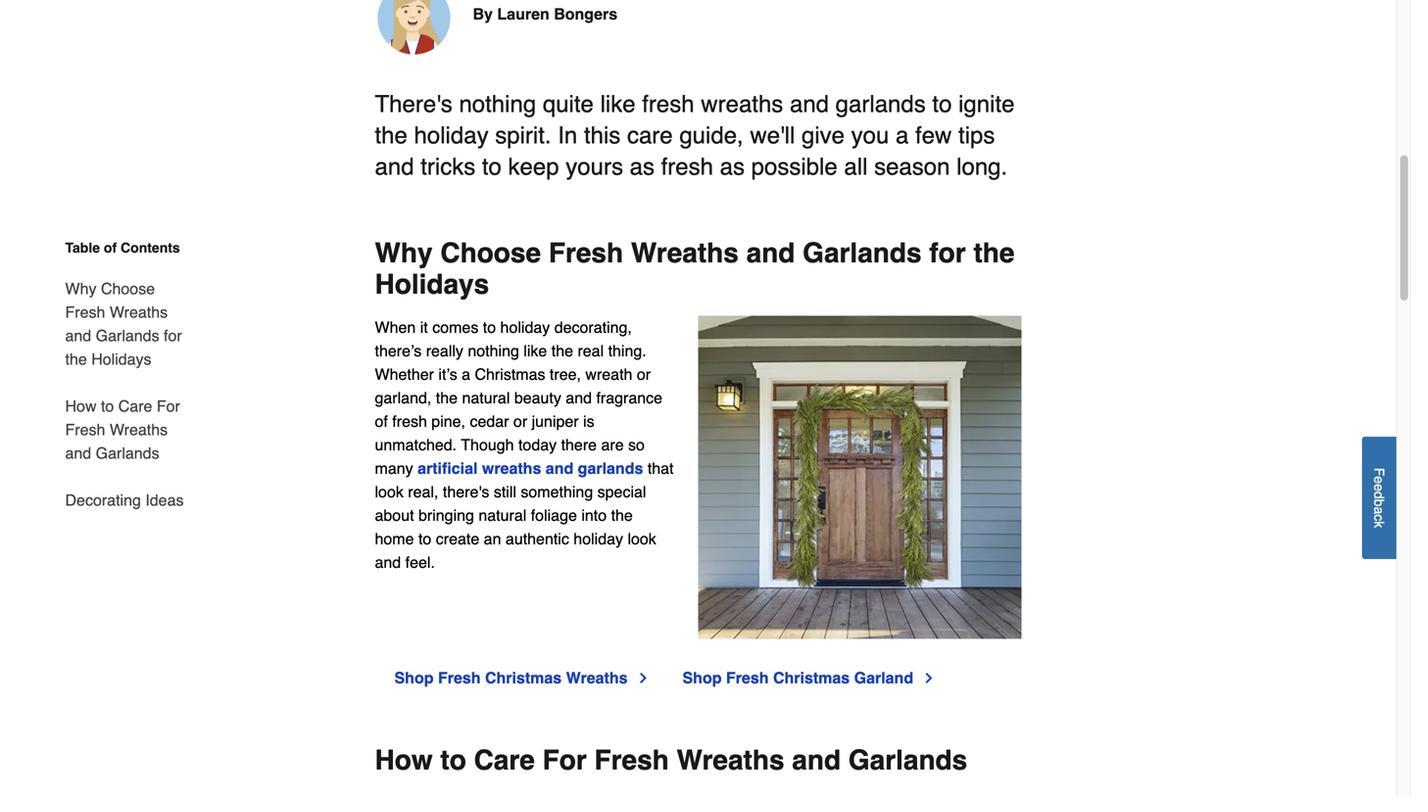 Task type: vqa. For each thing, say whether or not it's contained in the screenshot.
the guide,
yes



Task type: locate. For each thing, give the bounding box(es) containing it.
care
[[118, 397, 152, 416], [474, 746, 535, 777]]

table of contents element
[[50, 238, 197, 513]]

as
[[630, 154, 655, 181], [720, 154, 745, 181]]

0 horizontal spatial of
[[104, 240, 117, 256]]

0 vertical spatial care
[[118, 397, 152, 416]]

for inside table of contents element
[[157, 397, 180, 416]]

1 horizontal spatial as
[[720, 154, 745, 181]]

0 vertical spatial or
[[637, 366, 651, 384]]

fresh inside when it comes to holiday decorating, there's really nothing like the real thing. whether it's a christmas tree, wreath or garland, the natural beauty and fragrance of fresh pine, cedar or juniper is unmatched. though today there are so many
[[392, 413, 427, 431]]

e up the 'd'
[[1372, 477, 1387, 484]]

the down the long.
[[974, 238, 1015, 269]]

the inside that look real, there's still something special about bringing natural foliage into the home to create an authentic holiday look and feel.
[[611, 507, 633, 525]]

like up the beauty
[[524, 342, 547, 360]]

0 horizontal spatial as
[[630, 154, 655, 181]]

2 vertical spatial a
[[1372, 507, 1387, 515]]

holidays up it at the top
[[375, 269, 489, 301]]

and up is
[[566, 389, 592, 407]]

for down the long.
[[930, 238, 966, 269]]

a right it's
[[462, 366, 471, 384]]

1 horizontal spatial garlands
[[836, 91, 926, 118]]

for
[[157, 397, 180, 416], [543, 746, 587, 777]]

1 vertical spatial fresh
[[661, 154, 714, 181]]

0 vertical spatial look
[[375, 483, 404, 502]]

0 vertical spatial a
[[896, 122, 909, 149]]

it
[[420, 319, 428, 337]]

shop
[[395, 670, 434, 688], [683, 670, 722, 688]]

0 vertical spatial holiday
[[414, 122, 489, 149]]

0 horizontal spatial why
[[65, 280, 97, 298]]

0 vertical spatial for
[[157, 397, 180, 416]]

1 vertical spatial for
[[164, 327, 182, 345]]

1 vertical spatial like
[[524, 342, 547, 360]]

garlands up decorating ideas link
[[96, 445, 159, 463]]

1 as from the left
[[630, 154, 655, 181]]

2 horizontal spatial a
[[1372, 507, 1387, 515]]

0 horizontal spatial garlands
[[578, 460, 643, 478]]

tree,
[[550, 366, 581, 384]]

spirit.
[[495, 122, 551, 149]]

wreaths up still
[[482, 460, 541, 478]]

like inside there's nothing quite like fresh wreaths and garlands to ignite the holiday spirit. in this care guide, we'll give you a few tips and tricks to keep yours as fresh as possible all season long.
[[600, 91, 636, 118]]

1 vertical spatial holiday
[[500, 319, 550, 337]]

today
[[519, 436, 557, 454]]

e
[[1372, 477, 1387, 484], [1372, 484, 1387, 492]]

home
[[375, 530, 414, 549]]

0 vertical spatial how
[[65, 397, 97, 416]]

0 vertical spatial like
[[600, 91, 636, 118]]

why down table
[[65, 280, 97, 298]]

0 horizontal spatial for
[[157, 397, 180, 416]]

holiday inside that look real, there's still something special about bringing natural foliage into the home to create an authentic holiday look and feel.
[[574, 530, 623, 549]]

1 vertical spatial of
[[375, 413, 388, 431]]

to inside that look real, there's still something special about bringing natural foliage into the home to create an authentic holiday look and feel.
[[419, 530, 432, 549]]

a inside when it comes to holiday decorating, there's really nothing like the real thing. whether it's a christmas tree, wreath or garland, the natural beauty and fragrance of fresh pine, cedar or juniper is unmatched. though today there are so many
[[462, 366, 471, 384]]

1 horizontal spatial shop
[[683, 670, 722, 688]]

garlands down all
[[803, 238, 922, 269]]

season
[[874, 154, 950, 181]]

or
[[637, 366, 651, 384], [514, 413, 527, 431]]

there
[[561, 436, 597, 454]]

why
[[375, 238, 433, 269], [65, 280, 97, 298]]

1 horizontal spatial care
[[474, 746, 535, 777]]

why up when
[[375, 238, 433, 269]]

christmas for shop fresh christmas garland
[[773, 670, 850, 688]]

to
[[933, 91, 952, 118], [482, 154, 502, 181], [483, 319, 496, 337], [101, 397, 114, 416], [419, 530, 432, 549], [440, 746, 466, 777]]

care down why choose fresh wreaths and garlands for the holidays link
[[118, 397, 152, 416]]

1 horizontal spatial of
[[375, 413, 388, 431]]

1 vertical spatial nothing
[[468, 342, 519, 360]]

0 vertical spatial natural
[[462, 389, 510, 407]]

2 horizontal spatial holiday
[[574, 530, 623, 549]]

that
[[648, 460, 674, 478]]

choose up comes
[[440, 238, 541, 269]]

artificial
[[418, 460, 478, 478]]

fresh up unmatched.
[[392, 413, 427, 431]]

0 vertical spatial fresh
[[642, 91, 695, 118]]

how to care for fresh wreaths and garlands down chevron right icon
[[375, 746, 968, 777]]

2 vertical spatial fresh
[[392, 413, 427, 431]]

0 vertical spatial wreaths
[[701, 91, 783, 118]]

1 vertical spatial garlands
[[578, 460, 643, 478]]

there's
[[375, 342, 422, 360]]

like
[[600, 91, 636, 118], [524, 342, 547, 360]]

e up b
[[1372, 484, 1387, 492]]

0 horizontal spatial how
[[65, 397, 97, 416]]

0 horizontal spatial care
[[118, 397, 152, 416]]

1 horizontal spatial holidays
[[375, 269, 489, 301]]

garlands
[[836, 91, 926, 118], [578, 460, 643, 478]]

quite
[[543, 91, 594, 118]]

choose
[[440, 238, 541, 269], [101, 280, 155, 298]]

and down home
[[375, 554, 401, 572]]

0 horizontal spatial shop
[[395, 670, 434, 688]]

or up today
[[514, 413, 527, 431]]

fresh up the care
[[642, 91, 695, 118]]

f e e d b a c k button
[[1362, 437, 1397, 560]]

0 vertical spatial choose
[[440, 238, 541, 269]]

wreaths
[[631, 238, 739, 269], [110, 303, 168, 322], [110, 421, 168, 439], [566, 670, 628, 688], [677, 746, 785, 777]]

chevron right image
[[636, 671, 651, 687]]

natural
[[462, 389, 510, 407], [479, 507, 527, 525]]

chevron right image
[[922, 671, 937, 687]]

wreaths up we'll
[[701, 91, 783, 118]]

why choose fresh wreaths and garlands for the holidays inside table of contents element
[[65, 280, 182, 369]]

k
[[1372, 522, 1387, 528]]

holidays up how to care for fresh wreaths and garlands link
[[91, 350, 151, 369]]

look down special
[[628, 530, 657, 549]]

a inside button
[[1372, 507, 1387, 515]]

1 vertical spatial why
[[65, 280, 97, 298]]

1 horizontal spatial holiday
[[500, 319, 550, 337]]

f
[[1372, 468, 1387, 477]]

feel.
[[405, 554, 435, 572]]

why choose fresh wreaths and garlands for the holidays
[[375, 238, 1015, 301], [65, 280, 182, 369]]

garlands up you at top right
[[836, 91, 926, 118]]

1 vertical spatial look
[[628, 530, 657, 549]]

1 horizontal spatial wreaths
[[701, 91, 783, 118]]

1 horizontal spatial or
[[637, 366, 651, 384]]

you
[[851, 122, 889, 149]]

bongers
[[554, 5, 618, 23]]

garland,
[[375, 389, 432, 407]]

0 vertical spatial of
[[104, 240, 117, 256]]

a fresh garland hanging around the front door of a craftsman-style home. image
[[698, 316, 1022, 640]]

1 horizontal spatial a
[[896, 122, 909, 149]]

nothing up spirit.
[[459, 91, 536, 118]]

wreaths inside there's nothing quite like fresh wreaths and garlands to ignite the holiday spirit. in this care guide, we'll give you a few tips and tricks to keep yours as fresh as possible all season long.
[[701, 91, 783, 118]]

the up tree,
[[552, 342, 573, 360]]

for down shop fresh christmas wreaths link
[[543, 746, 587, 777]]

a
[[896, 122, 909, 149], [462, 366, 471, 384], [1372, 507, 1387, 515]]

an
[[484, 530, 501, 549]]

for inside table of contents element
[[164, 327, 182, 345]]

natural up cedar
[[462, 389, 510, 407]]

1 horizontal spatial like
[[600, 91, 636, 118]]

wreaths
[[701, 91, 783, 118], [482, 460, 541, 478]]

the down there's
[[375, 122, 408, 149]]

whether
[[375, 366, 434, 384]]

ideas
[[145, 492, 184, 510]]

we'll
[[750, 122, 795, 149]]

when it comes to holiday decorating, there's really nothing like the real thing. whether it's a christmas tree, wreath or garland, the natural beauty and fragrance of fresh pine, cedar or juniper is unmatched. though today there are so many
[[375, 319, 663, 478]]

authentic
[[506, 530, 569, 549]]

lauren bongers image
[[375, 0, 453, 58]]

for down the contents
[[164, 327, 182, 345]]

how to care for fresh wreaths and garlands up decorating ideas link
[[65, 397, 180, 463]]

1 vertical spatial natural
[[479, 507, 527, 525]]

1 vertical spatial or
[[514, 413, 527, 431]]

tricks
[[421, 154, 476, 181]]

in
[[558, 122, 578, 149]]

the inside there's nothing quite like fresh wreaths and garlands to ignite the holiday spirit. in this care guide, we'll give you a few tips and tricks to keep yours as fresh as possible all season long.
[[375, 122, 408, 149]]

as down the care
[[630, 154, 655, 181]]

a inside there's nothing quite like fresh wreaths and garlands to ignite the holiday spirit. in this care guide, we'll give you a few tips and tricks to keep yours as fresh as possible all season long.
[[896, 122, 909, 149]]

of inside when it comes to holiday decorating, there's really nothing like the real thing. whether it's a christmas tree, wreath or garland, the natural beauty and fragrance of fresh pine, cedar or juniper is unmatched. though today there are so many
[[375, 413, 388, 431]]

fragrance
[[596, 389, 663, 407]]

0 vertical spatial holidays
[[375, 269, 489, 301]]

a up the k
[[1372, 507, 1387, 515]]

holiday up tree,
[[500, 319, 550, 337]]

when
[[375, 319, 416, 337]]

care down shop fresh christmas wreaths
[[474, 746, 535, 777]]

and
[[790, 91, 829, 118], [375, 154, 414, 181], [747, 238, 795, 269], [65, 327, 91, 345], [566, 389, 592, 407], [65, 445, 91, 463], [546, 460, 574, 478], [375, 554, 401, 572], [792, 746, 841, 777]]

0 horizontal spatial or
[[514, 413, 527, 431]]

garlands down chevron right image
[[849, 746, 968, 777]]

garlands down are
[[578, 460, 643, 478]]

1 shop from the left
[[395, 670, 434, 688]]

real
[[578, 342, 604, 360]]

so
[[628, 436, 645, 454]]

a left few
[[896, 122, 909, 149]]

as down "guide,"
[[720, 154, 745, 181]]

table
[[65, 240, 100, 256]]

into
[[582, 507, 607, 525]]

2 shop from the left
[[683, 670, 722, 688]]

0 horizontal spatial a
[[462, 366, 471, 384]]

and down possible
[[747, 238, 795, 269]]

natural down still
[[479, 507, 527, 525]]

are
[[601, 436, 624, 454]]

of
[[104, 240, 117, 256], [375, 413, 388, 431]]

fresh down "guide,"
[[661, 154, 714, 181]]

decorating,
[[555, 319, 632, 337]]

holidays
[[375, 269, 489, 301], [91, 350, 151, 369]]

holiday up tricks
[[414, 122, 489, 149]]

about
[[375, 507, 414, 525]]

1 horizontal spatial how
[[375, 746, 433, 777]]

garlands
[[803, 238, 922, 269], [96, 327, 159, 345], [96, 445, 159, 463], [849, 746, 968, 777]]

1 vertical spatial choose
[[101, 280, 155, 298]]

care
[[627, 122, 673, 149]]

shop fresh christmas wreaths
[[395, 670, 628, 688]]

and up give
[[790, 91, 829, 118]]

1 vertical spatial for
[[543, 746, 587, 777]]

by lauren bongers
[[473, 5, 618, 23]]

0 vertical spatial nothing
[[459, 91, 536, 118]]

0 horizontal spatial for
[[164, 327, 182, 345]]

how
[[65, 397, 97, 416], [375, 746, 433, 777]]

for down why choose fresh wreaths and garlands for the holidays link
[[157, 397, 180, 416]]

1 horizontal spatial for
[[543, 746, 587, 777]]

of down the "garland,"
[[375, 413, 388, 431]]

1 horizontal spatial how to care for fresh wreaths and garlands
[[375, 746, 968, 777]]

1 horizontal spatial for
[[930, 238, 966, 269]]

0 vertical spatial how to care for fresh wreaths and garlands
[[65, 397, 180, 463]]

and inside when it comes to holiday decorating, there's really nothing like the real thing. whether it's a christmas tree, wreath or garland, the natural beauty and fragrance of fresh pine, cedar or juniper is unmatched. though today there are so many
[[566, 389, 592, 407]]

guide,
[[680, 122, 744, 149]]

wreath
[[586, 366, 633, 384]]

or up fragrance
[[637, 366, 651, 384]]

there's
[[443, 483, 490, 502]]

like inside when it comes to holiday decorating, there's really nothing like the real thing. whether it's a christmas tree, wreath or garland, the natural beauty and fragrance of fresh pine, cedar or juniper is unmatched. though today there are so many
[[524, 342, 547, 360]]

holiday
[[414, 122, 489, 149], [500, 319, 550, 337], [574, 530, 623, 549]]

fresh
[[642, 91, 695, 118], [661, 154, 714, 181], [392, 413, 427, 431]]

thing.
[[608, 342, 647, 360]]

2 vertical spatial holiday
[[574, 530, 623, 549]]

artificial wreaths and garlands link
[[418, 460, 643, 478]]

0 vertical spatial why
[[375, 238, 433, 269]]

choose down table of contents
[[101, 280, 155, 298]]

something
[[521, 483, 593, 502]]

shop fresh christmas wreaths link
[[395, 667, 651, 691]]

shop for shop fresh christmas garland
[[683, 670, 722, 688]]

0 horizontal spatial choose
[[101, 280, 155, 298]]

of right table
[[104, 240, 117, 256]]

1 vertical spatial care
[[474, 746, 535, 777]]

the up how to care for fresh wreaths and garlands link
[[65, 350, 87, 369]]

shop fresh christmas garland
[[683, 670, 914, 688]]

0 horizontal spatial holiday
[[414, 122, 489, 149]]

1 horizontal spatial why
[[375, 238, 433, 269]]

1 vertical spatial wreaths
[[482, 460, 541, 478]]

nothing down comes
[[468, 342, 519, 360]]

christmas
[[475, 366, 545, 384], [485, 670, 562, 688], [773, 670, 850, 688]]

0 horizontal spatial holidays
[[91, 350, 151, 369]]

look down "many"
[[375, 483, 404, 502]]

garland
[[854, 670, 914, 688]]

the down special
[[611, 507, 633, 525]]

there's nothing quite like fresh wreaths and garlands to ignite the holiday spirit. in this care guide, we'll give you a few tips and tricks to keep yours as fresh as possible all season long.
[[375, 91, 1015, 181]]

1 vertical spatial a
[[462, 366, 471, 384]]

1 vertical spatial holidays
[[91, 350, 151, 369]]

0 vertical spatial garlands
[[836, 91, 926, 118]]

the down it's
[[436, 389, 458, 407]]

0 horizontal spatial why choose fresh wreaths and garlands for the holidays
[[65, 280, 182, 369]]

of inside table of contents element
[[104, 240, 117, 256]]

foliage
[[531, 507, 577, 525]]

look
[[375, 483, 404, 502], [628, 530, 657, 549]]

there's
[[375, 91, 453, 118]]

is
[[583, 413, 595, 431]]

how to care for fresh wreaths and garlands
[[65, 397, 180, 463], [375, 746, 968, 777]]

0 horizontal spatial how to care for fresh wreaths and garlands
[[65, 397, 180, 463]]

like up "this"
[[600, 91, 636, 118]]

0 horizontal spatial like
[[524, 342, 547, 360]]

holiday down into
[[574, 530, 623, 549]]



Task type: describe. For each thing, give the bounding box(es) containing it.
how inside table of contents element
[[65, 397, 97, 416]]

possible
[[752, 154, 838, 181]]

and down shop fresh christmas garland link
[[792, 746, 841, 777]]

comes
[[432, 319, 479, 337]]

ignite
[[959, 91, 1015, 118]]

0 horizontal spatial look
[[375, 483, 404, 502]]

that look real, there's still something special about bringing natural foliage into the home to create an authentic holiday look and feel.
[[375, 460, 674, 572]]

garlands down table of contents
[[96, 327, 159, 345]]

though
[[461, 436, 514, 454]]

all
[[844, 154, 868, 181]]

beauty
[[514, 389, 562, 407]]

shop for shop fresh christmas wreaths
[[395, 670, 434, 688]]

1 e from the top
[[1372, 477, 1387, 484]]

why choose fresh wreaths and garlands for the holidays link
[[65, 266, 197, 383]]

by
[[473, 5, 493, 23]]

1 horizontal spatial choose
[[440, 238, 541, 269]]

give
[[802, 122, 845, 149]]

to inside how to care for fresh wreaths and garlands
[[101, 397, 114, 416]]

and up something
[[546, 460, 574, 478]]

this
[[584, 122, 621, 149]]

how to care for fresh wreaths and garlands inside table of contents element
[[65, 397, 180, 463]]

how to care for fresh wreaths and garlands link
[[65, 383, 197, 477]]

natural inside that look real, there's still something special about bringing natural foliage into the home to create an authentic holiday look and feel.
[[479, 507, 527, 525]]

shop fresh christmas garland link
[[683, 667, 937, 691]]

it's
[[439, 366, 457, 384]]

0 vertical spatial for
[[930, 238, 966, 269]]

to inside when it comes to holiday decorating, there's really nothing like the real thing. whether it's a christmas tree, wreath or garland, the natural beauty and fragrance of fresh pine, cedar or juniper is unmatched. though today there are so many
[[483, 319, 496, 337]]

1 vertical spatial how to care for fresh wreaths and garlands
[[375, 746, 968, 777]]

contents
[[121, 240, 180, 256]]

b
[[1372, 499, 1387, 507]]

decorating ideas
[[65, 492, 184, 510]]

holiday inside there's nothing quite like fresh wreaths and garlands to ignite the holiday spirit. in this care guide, we'll give you a few tips and tricks to keep yours as fresh as possible all season long.
[[414, 122, 489, 149]]

real,
[[408, 483, 439, 502]]

1 horizontal spatial look
[[628, 530, 657, 549]]

natural inside when it comes to holiday decorating, there's really nothing like the real thing. whether it's a christmas tree, wreath or garland, the natural beauty and fragrance of fresh pine, cedar or juniper is unmatched. though today there are so many
[[462, 389, 510, 407]]

the inside table of contents element
[[65, 350, 87, 369]]

and up decorating
[[65, 445, 91, 463]]

and inside that look real, there's still something special about bringing natural foliage into the home to create an authentic holiday look and feel.
[[375, 554, 401, 572]]

nothing inside there's nothing quite like fresh wreaths and garlands to ignite the holiday spirit. in this care guide, we'll give you a few tips and tricks to keep yours as fresh as possible all season long.
[[459, 91, 536, 118]]

decorating
[[65, 492, 141, 510]]

long.
[[957, 154, 1008, 181]]

and left tricks
[[375, 154, 414, 181]]

cedar
[[470, 413, 509, 431]]

christmas for shop fresh christmas wreaths
[[485, 670, 562, 688]]

1 vertical spatial how
[[375, 746, 433, 777]]

keep
[[508, 154, 559, 181]]

really
[[426, 342, 464, 360]]

many
[[375, 460, 413, 478]]

2 e from the top
[[1372, 484, 1387, 492]]

0 horizontal spatial wreaths
[[482, 460, 541, 478]]

juniper
[[532, 413, 579, 431]]

table of contents
[[65, 240, 180, 256]]

yours
[[566, 154, 623, 181]]

special
[[598, 483, 646, 502]]

christmas inside when it comes to holiday decorating, there's really nothing like the real thing. whether it's a christmas tree, wreath or garland, the natural beauty and fragrance of fresh pine, cedar or juniper is unmatched. though today there are so many
[[475, 366, 545, 384]]

1 horizontal spatial why choose fresh wreaths and garlands for the holidays
[[375, 238, 1015, 301]]

tips
[[959, 122, 995, 149]]

lauren
[[497, 5, 550, 23]]

why inside why choose fresh wreaths and garlands for the holidays link
[[65, 280, 97, 298]]

care inside how to care for fresh wreaths and garlands
[[118, 397, 152, 416]]

decorating ideas link
[[65, 477, 184, 513]]

2 as from the left
[[720, 154, 745, 181]]

holiday inside when it comes to holiday decorating, there's really nothing like the real thing. whether it's a christmas tree, wreath or garland, the natural beauty and fragrance of fresh pine, cedar or juniper is unmatched. though today there are so many
[[500, 319, 550, 337]]

and down table
[[65, 327, 91, 345]]

few
[[916, 122, 952, 149]]

holidays inside table of contents element
[[91, 350, 151, 369]]

nothing inside when it comes to holiday decorating, there's really nothing like the real thing. whether it's a christmas tree, wreath or garland, the natural beauty and fragrance of fresh pine, cedar or juniper is unmatched. though today there are so many
[[468, 342, 519, 360]]

f e e d b a c k
[[1372, 468, 1387, 528]]

bringing
[[419, 507, 474, 525]]

d
[[1372, 492, 1387, 499]]

choose inside table of contents element
[[101, 280, 155, 298]]

c
[[1372, 515, 1387, 522]]

pine,
[[432, 413, 466, 431]]

artificial wreaths and garlands
[[418, 460, 643, 478]]

unmatched.
[[375, 436, 457, 454]]

create
[[436, 530, 480, 549]]

garlands inside there's nothing quite like fresh wreaths and garlands to ignite the holiday spirit. in this care guide, we'll give you a few tips and tricks to keep yours as fresh as possible all season long.
[[836, 91, 926, 118]]

still
[[494, 483, 517, 502]]



